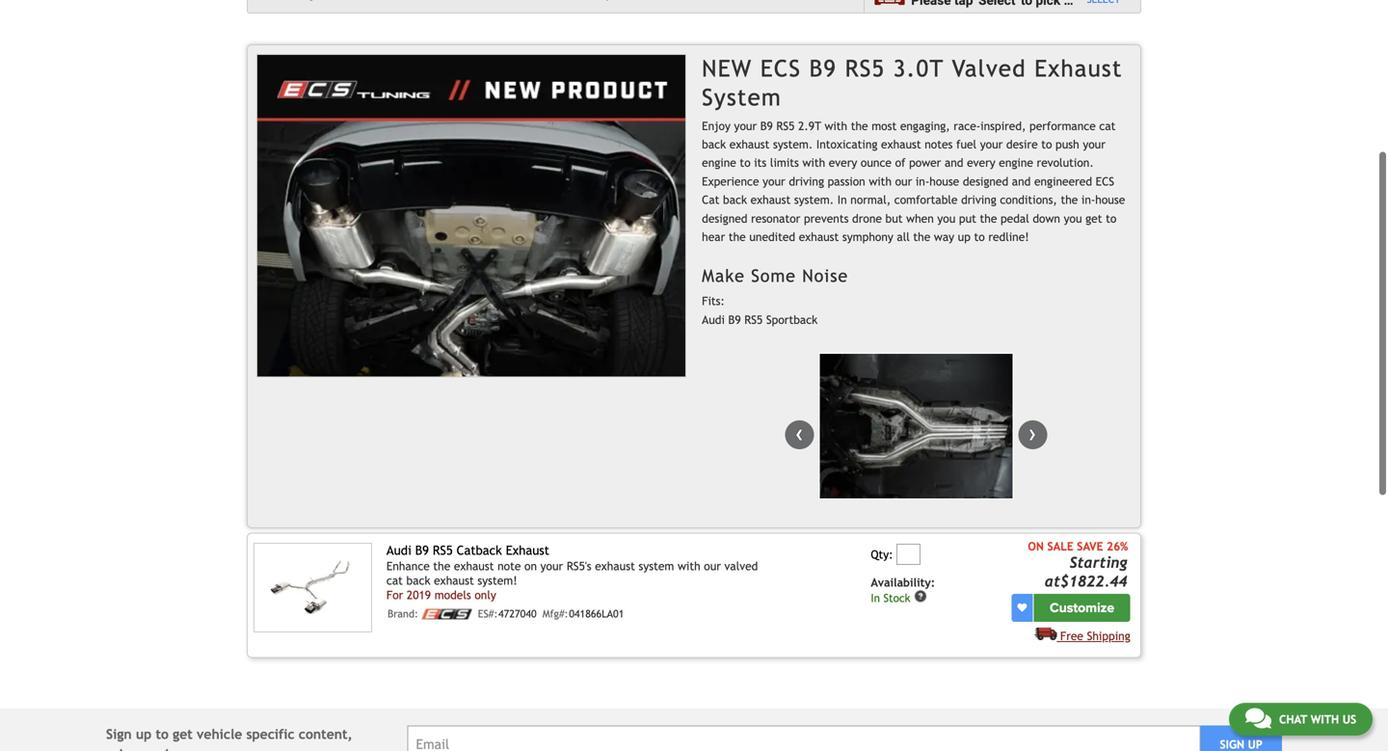 Task type: describe. For each thing, give the bounding box(es) containing it.
your inside audi b9 rs5 catback exhaust enhance the exhaust note on your rs5's exhaust system with our valved cat back exhaust system! for 2019 models only
[[541, 559, 563, 573]]

Email email field
[[407, 726, 1201, 751]]

1 horizontal spatial in-
[[1082, 193, 1096, 206]]

the up intoxicating
[[851, 119, 868, 132]]

add to wish list image
[[1018, 603, 1027, 613]]

pedal
[[1001, 211, 1029, 225]]

prevents
[[804, 211, 849, 225]]

1 horizontal spatial driving
[[961, 193, 997, 206]]

down
[[1033, 211, 1061, 225]]

push
[[1056, 137, 1080, 151]]

1 vertical spatial ecs
[[1096, 174, 1115, 188]]

mfg#:
[[543, 608, 568, 620]]

chat
[[1279, 713, 1308, 726]]

make
[[702, 266, 745, 286]]

fuel
[[956, 137, 977, 151]]

0 vertical spatial back
[[702, 137, 726, 151]]

› link
[[1018, 420, 1047, 449]]

qty:
[[871, 548, 893, 561]]

fits:
[[702, 294, 725, 308]]

$1822.44
[[1060, 573, 1128, 590]]

4727040
[[498, 608, 537, 620]]

new
[[702, 55, 752, 82]]

content,
[[299, 727, 353, 742]]

to right down
[[1106, 211, 1117, 225]]

exhaust down prevents
[[799, 230, 839, 243]]

your down "inspired,"
[[980, 137, 1003, 151]]

noise
[[802, 266, 849, 286]]

drone
[[852, 211, 882, 225]]

3.0t
[[894, 55, 944, 82]]

2 horizontal spatial and
[[1012, 174, 1031, 188]]

1 engine from the left
[[702, 156, 736, 169]]

rs5 inside audi b9 rs5 catback exhaust enhance the exhaust note on your rs5's exhaust system with our valved cat back exhaust system! for 2019 models only
[[433, 543, 453, 558]]

on
[[1028, 539, 1044, 553]]

way
[[934, 230, 955, 243]]

and inside sign up to get vehicle specific content, sales, and more.
[[146, 747, 169, 751]]

starting at
[[1045, 554, 1128, 590]]

shipping
[[1087, 629, 1131, 643]]

cat
[[702, 193, 720, 206]]

2.9t
[[798, 119, 821, 132]]

the inside audi b9 rs5 catback exhaust enhance the exhaust note on your rs5's exhaust system with our valved cat back exhaust system! for 2019 models only
[[433, 559, 451, 573]]

conditions,
[[1000, 193, 1058, 206]]

put
[[959, 211, 977, 225]]

system!
[[478, 574, 517, 587]]

in inside availability: in stock
[[871, 592, 880, 605]]

1 you from the left
[[938, 211, 956, 225]]

when
[[906, 211, 934, 225]]

to inside sign up to get vehicle specific content, sales, and more.
[[156, 727, 169, 742]]

b9 inside audi b9 rs5 catback exhaust enhance the exhaust note on your rs5's exhaust system with our valved cat back exhaust system! for 2019 models only
[[415, 543, 429, 558]]

the right "put"
[[980, 211, 997, 225]]

ounce
[[861, 156, 892, 169]]

chat with us
[[1279, 713, 1357, 726]]

es#:
[[478, 608, 498, 620]]

es#4727040 - 041866la01 - audi b9 rs5 catback exhaust - enhance the exhaust note on your rs5's exhaust system with our valved cat back exhaust system! - ecs - audi image
[[254, 543, 372, 632]]

enjoy
[[702, 119, 731, 132]]

engineered
[[1034, 174, 1092, 188]]

to left its
[[740, 156, 751, 169]]

ecs - corporate logo image
[[422, 609, 472, 619]]

get inside sign up to get vehicle specific content, sales, and more.
[[173, 727, 193, 742]]

to down "put"
[[974, 230, 985, 243]]

inspired,
[[981, 119, 1026, 132]]

limits
[[770, 156, 799, 169]]

rs5 inside make some noise fits: audi b9 rs5 sportback
[[745, 313, 763, 326]]

notes
[[925, 137, 953, 151]]

1 horizontal spatial and
[[945, 156, 964, 169]]

sale
[[1048, 539, 1074, 553]]

only
[[475, 588, 496, 602]]

free shipping image
[[1035, 627, 1057, 640]]

your right push
[[1083, 137, 1106, 151]]

exhaust up its
[[730, 137, 770, 151]]

of
[[895, 156, 906, 169]]

valved
[[725, 559, 758, 573]]

make some noise fits: audi b9 rs5 sportback
[[702, 266, 849, 326]]

customize
[[1050, 600, 1115, 616]]

models
[[435, 588, 471, 602]]

hear
[[702, 230, 725, 243]]

customize link
[[1034, 594, 1131, 622]]

availability:
[[871, 576, 935, 589]]

comfortable
[[894, 193, 958, 206]]

free shipping
[[1060, 629, 1131, 643]]

exhaust up of
[[881, 137, 921, 151]]

sign
[[106, 727, 132, 742]]

question sign image
[[914, 590, 928, 603]]

0 vertical spatial ecs
[[761, 55, 801, 82]]

in inside 'new ecs b9 rs5 3.0t valved exhaust system enjoy your b9 rs5 2.9t with the most engaging, race-inspired, performance cat back exhaust system. intoxicating exhaust notes fuel your desire to push your engine to its limits with every ounce of power and every engine revolution. experience your driving passion with our in-house designed and engineered ecs cat back exhaust system. in normal, comfortable driving conditions, the in-house designed resonator prevents drone but when you put the pedal down you get to hear the unedited exhaust symphony all the way up to redline!'
[[838, 193, 847, 206]]

‹ link
[[785, 420, 814, 449]]

some
[[751, 266, 796, 286]]

1 vertical spatial back
[[723, 193, 747, 206]]

chat with us link
[[1229, 703, 1373, 736]]

›
[[1029, 420, 1037, 446]]

our inside audi b9 rs5 catback exhaust enhance the exhaust note on your rs5's exhaust system with our valved cat back exhaust system! for 2019 models only
[[704, 559, 721, 573]]

cat inside 'new ecs b9 rs5 3.0t valved exhaust system enjoy your b9 rs5 2.9t with the most engaging, race-inspired, performance cat back exhaust system. intoxicating exhaust notes fuel your desire to push your engine to its limits with every ounce of power and every engine revolution. experience your driving passion with our in-house designed and engineered ecs cat back exhaust system. in normal, comfortable driving conditions, the in-house designed resonator prevents drone but when you put the pedal down you get to hear the unedited exhaust symphony all the way up to redline!'
[[1100, 119, 1116, 132]]

sign up to get vehicle specific content, sales, and more.
[[106, 727, 353, 751]]

most
[[872, 119, 897, 132]]

0 horizontal spatial driving
[[789, 174, 824, 188]]

exhaust up models
[[434, 574, 474, 587]]

free
[[1060, 629, 1084, 643]]

the right all
[[913, 230, 931, 243]]

audi inside audi b9 rs5 catback exhaust enhance the exhaust note on your rs5's exhaust system with our valved cat back exhaust system! for 2019 models only
[[387, 543, 412, 558]]

desire
[[1006, 137, 1038, 151]]

on
[[525, 559, 537, 573]]

engaging,
[[900, 119, 950, 132]]

with up intoxicating
[[825, 119, 848, 132]]

your down limits
[[763, 174, 786, 188]]

power
[[909, 156, 941, 169]]

2 engine from the left
[[999, 156, 1034, 169]]

on sale save 26%
[[1028, 539, 1128, 553]]



Task type: vqa. For each thing, say whether or not it's contained in the screenshot.
rightmost GT
no



Task type: locate. For each thing, give the bounding box(es) containing it.
2 every from the left
[[967, 156, 996, 169]]

audi inside make some noise fits: audi b9 rs5 sportback
[[702, 313, 725, 326]]

your right on
[[541, 559, 563, 573]]

0 horizontal spatial our
[[704, 559, 721, 573]]

with down ounce
[[869, 174, 892, 188]]

exhaust up on
[[506, 543, 549, 558]]

0 vertical spatial in
[[838, 193, 847, 206]]

1 horizontal spatial get
[[1086, 211, 1102, 225]]

b9 up enhance
[[415, 543, 429, 558]]

your down system
[[734, 119, 757, 132]]

exhaust
[[1035, 55, 1123, 82], [506, 543, 549, 558]]

1 horizontal spatial cat
[[1100, 119, 1116, 132]]

0 vertical spatial exhaust
[[1035, 55, 1123, 82]]

in- down engineered
[[1082, 193, 1096, 206]]

1 vertical spatial designed
[[702, 211, 748, 225]]

0 horizontal spatial audi
[[387, 543, 412, 558]]

rs5's
[[567, 559, 592, 573]]

vehicle
[[197, 727, 242, 742]]

audi down fits:
[[702, 313, 725, 326]]

to right sign
[[156, 727, 169, 742]]

intoxicating
[[817, 137, 878, 151]]

specific
[[246, 727, 295, 742]]

1 horizontal spatial audi
[[702, 313, 725, 326]]

our down of
[[895, 174, 912, 188]]

with left 'us'
[[1311, 713, 1339, 726]]

2 vertical spatial back
[[406, 574, 431, 587]]

es#: 4727040 mfg#: 041866la01
[[478, 608, 624, 620]]

redline!
[[989, 230, 1029, 243]]

b9 up 2.9t
[[810, 55, 837, 82]]

ecs right engineered
[[1096, 174, 1115, 188]]

0 horizontal spatial house
[[930, 174, 960, 188]]

house
[[930, 174, 960, 188], [1096, 193, 1125, 206]]

driving down limits
[[789, 174, 824, 188]]

1 horizontal spatial exhaust
[[1035, 55, 1123, 82]]

0 vertical spatial driving
[[789, 174, 824, 188]]

to
[[1042, 137, 1052, 151], [740, 156, 751, 169], [1106, 211, 1117, 225], [974, 230, 985, 243], [156, 727, 169, 742]]

1 horizontal spatial house
[[1096, 193, 1125, 206]]

and down the fuel
[[945, 156, 964, 169]]

symphony
[[843, 230, 894, 243]]

0 horizontal spatial ecs
[[761, 55, 801, 82]]

1 vertical spatial in-
[[1082, 193, 1096, 206]]

exhaust right rs5's
[[595, 559, 635, 573]]

you up way
[[938, 211, 956, 225]]

with inside audi b9 rs5 catback exhaust enhance the exhaust note on your rs5's exhaust system with our valved cat back exhaust system! for 2019 models only
[[678, 559, 701, 573]]

get up "more."
[[173, 727, 193, 742]]

catback
[[457, 543, 502, 558]]

every up the passion
[[829, 156, 857, 169]]

the
[[851, 119, 868, 132], [1061, 193, 1078, 206], [980, 211, 997, 225], [729, 230, 746, 243], [913, 230, 931, 243], [433, 559, 451, 573]]

new ecs b9 rs5 3.0t valved exhaust system enjoy your b9 rs5 2.9t with the most engaging, race-inspired, performance cat back exhaust system. intoxicating exhaust notes fuel your desire to push your engine to its limits with every ounce of power and every engine revolution. experience your driving passion with our in-house designed and engineered ecs cat back exhaust system. in normal, comfortable driving conditions, the in-house designed resonator prevents drone but when you put the pedal down you get to hear the unedited exhaust symphony all the way up to redline!
[[702, 55, 1125, 243]]

1 horizontal spatial in
[[871, 592, 880, 605]]

0 horizontal spatial designed
[[702, 211, 748, 225]]

more.
[[173, 747, 210, 751]]

0 vertical spatial our
[[895, 174, 912, 188]]

in- down power
[[916, 174, 930, 188]]

‹
[[796, 420, 803, 446]]

1 vertical spatial up
[[136, 727, 152, 742]]

exhaust up performance
[[1035, 55, 1123, 82]]

1 horizontal spatial designed
[[963, 174, 1009, 188]]

with
[[825, 119, 848, 132], [803, 156, 825, 169], [869, 174, 892, 188], [678, 559, 701, 573], [1311, 713, 1339, 726]]

its
[[754, 156, 767, 169]]

our left valved
[[704, 559, 721, 573]]

every down the fuel
[[967, 156, 996, 169]]

passion
[[828, 174, 866, 188]]

0 horizontal spatial in-
[[916, 174, 930, 188]]

back down 'enjoy'
[[702, 137, 726, 151]]

1 every from the left
[[829, 156, 857, 169]]

rs5 left catback
[[433, 543, 453, 558]]

driving
[[789, 174, 824, 188], [961, 193, 997, 206]]

0 horizontal spatial you
[[938, 211, 956, 225]]

0 vertical spatial designed
[[963, 174, 1009, 188]]

up inside 'new ecs b9 rs5 3.0t valved exhaust system enjoy your b9 rs5 2.9t with the most engaging, race-inspired, performance cat back exhaust system. intoxicating exhaust notes fuel your desire to push your engine to its limits with every ounce of power and every engine revolution. experience your driving passion with our in-house designed and engineered ecs cat back exhaust system. in normal, comfortable driving conditions, the in-house designed resonator prevents drone but when you put the pedal down you get to hear the unedited exhaust symphony all the way up to redline!'
[[958, 230, 971, 243]]

26%
[[1107, 539, 1128, 553]]

rs5 left 2.9t
[[777, 119, 795, 132]]

0 horizontal spatial exhaust
[[506, 543, 549, 558]]

starting
[[1070, 554, 1128, 571]]

0 horizontal spatial get
[[173, 727, 193, 742]]

in down the passion
[[838, 193, 847, 206]]

up up sales,
[[136, 727, 152, 742]]

exhaust up resonator
[[751, 193, 791, 206]]

exhaust
[[730, 137, 770, 151], [881, 137, 921, 151], [751, 193, 791, 206], [799, 230, 839, 243], [454, 559, 494, 573], [595, 559, 635, 573], [434, 574, 474, 587]]

exhaust inside audi b9 rs5 catback exhaust enhance the exhaust note on your rs5's exhaust system with our valved cat back exhaust system! for 2019 models only
[[506, 543, 549, 558]]

ecs up system
[[761, 55, 801, 82]]

2 vertical spatial and
[[146, 747, 169, 751]]

rs5
[[845, 55, 885, 82], [777, 119, 795, 132], [745, 313, 763, 326], [433, 543, 453, 558]]

1 vertical spatial and
[[1012, 174, 1031, 188]]

system. up limits
[[773, 137, 813, 151]]

audi
[[702, 313, 725, 326], [387, 543, 412, 558]]

b9 inside make some noise fits: audi b9 rs5 sportback
[[728, 313, 741, 326]]

exhaust down catback
[[454, 559, 494, 573]]

valved
[[952, 55, 1027, 82]]

1 vertical spatial system.
[[794, 193, 834, 206]]

back inside audi b9 rs5 catback exhaust enhance the exhaust note on your rs5's exhaust system with our valved cat back exhaust system! for 2019 models only
[[406, 574, 431, 587]]

0 vertical spatial in-
[[916, 174, 930, 188]]

None text field
[[897, 544, 921, 565]]

1 vertical spatial audi
[[387, 543, 412, 558]]

and up conditions,
[[1012, 174, 1031, 188]]

1 horizontal spatial ecs
[[1096, 174, 1115, 188]]

rs5 left the sportback
[[745, 313, 763, 326]]

resonator
[[751, 211, 801, 225]]

up down "put"
[[958, 230, 971, 243]]

sportback
[[766, 313, 818, 326]]

all
[[897, 230, 910, 243]]

0 horizontal spatial and
[[146, 747, 169, 751]]

b9 up its
[[760, 119, 773, 132]]

system
[[702, 84, 782, 111]]

the down engineered
[[1061, 193, 1078, 206]]

0 vertical spatial audi
[[702, 313, 725, 326]]

0 vertical spatial system.
[[773, 137, 813, 151]]

0 vertical spatial cat
[[1100, 119, 1116, 132]]

041866la01
[[569, 608, 624, 620]]

your
[[734, 119, 757, 132], [980, 137, 1003, 151], [1083, 137, 1106, 151], [763, 174, 786, 188], [541, 559, 563, 573]]

you
[[938, 211, 956, 225], [1064, 211, 1082, 225]]

our
[[895, 174, 912, 188], [704, 559, 721, 573]]

2019
[[407, 588, 431, 602]]

engine
[[702, 156, 736, 169], [999, 156, 1034, 169]]

normal,
[[851, 193, 891, 206]]

driving up "put"
[[961, 193, 997, 206]]

cat right performance
[[1100, 119, 1116, 132]]

system
[[639, 559, 674, 573]]

the right hear
[[729, 230, 746, 243]]

exhaust inside 'new ecs b9 rs5 3.0t valved exhaust system enjoy your b9 rs5 2.9t with the most engaging, race-inspired, performance cat back exhaust system. intoxicating exhaust notes fuel your desire to push your engine to its limits with every ounce of power and every engine revolution. experience your driving passion with our in-house designed and engineered ecs cat back exhaust system. in normal, comfortable driving conditions, the in-house designed resonator prevents drone but when you put the pedal down you get to hear the unedited exhaust symphony all the way up to redline!'
[[1035, 55, 1123, 82]]

get inside 'new ecs b9 rs5 3.0t valved exhaust system enjoy your b9 rs5 2.9t with the most engaging, race-inspired, performance cat back exhaust system. intoxicating exhaust notes fuel your desire to push your engine to its limits with every ounce of power and every engine revolution. experience your driving passion with our in-house designed and engineered ecs cat back exhaust system. in normal, comfortable driving conditions, the in-house designed resonator prevents drone but when you put the pedal down you get to hear the unedited exhaust symphony all the way up to redline!'
[[1086, 211, 1102, 225]]

house right conditions,
[[1096, 193, 1125, 206]]

audi b9 rs5 catback exhaust enhance the exhaust note on your rs5's exhaust system with our valved cat back exhaust system! for 2019 models only
[[387, 543, 758, 602]]

1 horizontal spatial our
[[895, 174, 912, 188]]

system. up prevents
[[794, 193, 834, 206]]

up inside sign up to get vehicle specific content, sales, and more.
[[136, 727, 152, 742]]

comments image
[[1246, 707, 1272, 730]]

to left push
[[1042, 137, 1052, 151]]

race-
[[954, 119, 981, 132]]

0 vertical spatial house
[[930, 174, 960, 188]]

designed
[[963, 174, 1009, 188], [702, 211, 748, 225]]

with right the 'system'
[[678, 559, 701, 573]]

1 vertical spatial in
[[871, 592, 880, 605]]

0 vertical spatial and
[[945, 156, 964, 169]]

get
[[1086, 211, 1102, 225], [173, 727, 193, 742]]

the down 'audi b9 rs5 catback exhaust' link
[[433, 559, 451, 573]]

every
[[829, 156, 857, 169], [967, 156, 996, 169]]

0 vertical spatial get
[[1086, 211, 1102, 225]]

house up comfortable
[[930, 174, 960, 188]]

in
[[838, 193, 847, 206], [871, 592, 880, 605]]

0 horizontal spatial engine
[[702, 156, 736, 169]]

1 vertical spatial exhaust
[[506, 543, 549, 558]]

1 vertical spatial our
[[704, 559, 721, 573]]

engine down desire
[[999, 156, 1034, 169]]

back down the experience on the top of the page
[[723, 193, 747, 206]]

system.
[[773, 137, 813, 151], [794, 193, 834, 206]]

1 horizontal spatial engine
[[999, 156, 1034, 169]]

designed up hear
[[702, 211, 748, 225]]

performance
[[1030, 119, 1096, 132]]

for
[[387, 588, 403, 602]]

1 vertical spatial driving
[[961, 193, 997, 206]]

rs5 left 3.0t
[[845, 55, 885, 82]]

but
[[886, 211, 903, 225]]

0 horizontal spatial cat
[[387, 574, 403, 587]]

1 horizontal spatial every
[[967, 156, 996, 169]]

1 horizontal spatial up
[[958, 230, 971, 243]]

cat
[[1100, 119, 1116, 132], [387, 574, 403, 587]]

designed up "put"
[[963, 174, 1009, 188]]

at
[[1045, 573, 1060, 590]]

cat up 'for'
[[387, 574, 403, 587]]

b9 down make
[[728, 313, 741, 326]]

stock
[[884, 592, 911, 605]]

us
[[1343, 713, 1357, 726]]

1 horizontal spatial you
[[1064, 211, 1082, 225]]

audi b9 rs5 catback exhaust link
[[387, 543, 549, 558]]

0 vertical spatial up
[[958, 230, 971, 243]]

0 horizontal spatial up
[[136, 727, 152, 742]]

brand:
[[388, 608, 418, 620]]

1 vertical spatial cat
[[387, 574, 403, 587]]

save
[[1077, 539, 1103, 553]]

audi up enhance
[[387, 543, 412, 558]]

enhance
[[387, 559, 430, 573]]

1 vertical spatial house
[[1096, 193, 1125, 206]]

get right down
[[1086, 211, 1102, 225]]

0 horizontal spatial every
[[829, 156, 857, 169]]

and right sales,
[[146, 747, 169, 751]]

revolution.
[[1037, 156, 1094, 169]]

note
[[498, 559, 521, 573]]

2 you from the left
[[1064, 211, 1082, 225]]

engine up the experience on the top of the page
[[702, 156, 736, 169]]

experience
[[702, 174, 759, 188]]

sales,
[[106, 747, 142, 751]]

our inside 'new ecs b9 rs5 3.0t valved exhaust system enjoy your b9 rs5 2.9t with the most engaging, race-inspired, performance cat back exhaust system. intoxicating exhaust notes fuel your desire to push your engine to its limits with every ounce of power and every engine revolution. experience your driving passion with our in-house designed and engineered ecs cat back exhaust system. in normal, comfortable driving conditions, the in-house designed resonator prevents drone but when you put the pedal down you get to hear the unedited exhaust symphony all the way up to redline!'
[[895, 174, 912, 188]]

in left stock
[[871, 592, 880, 605]]

you right down
[[1064, 211, 1082, 225]]

0 horizontal spatial in
[[838, 193, 847, 206]]

cat inside audi b9 rs5 catback exhaust enhance the exhaust note on your rs5's exhaust system with our valved cat back exhaust system! for 2019 models only
[[387, 574, 403, 587]]

1 vertical spatial get
[[173, 727, 193, 742]]

in-
[[916, 174, 930, 188], [1082, 193, 1096, 206]]

back up 2019
[[406, 574, 431, 587]]

with right limits
[[803, 156, 825, 169]]

ecs
[[761, 55, 801, 82], [1096, 174, 1115, 188]]

unedited
[[749, 230, 796, 243]]



